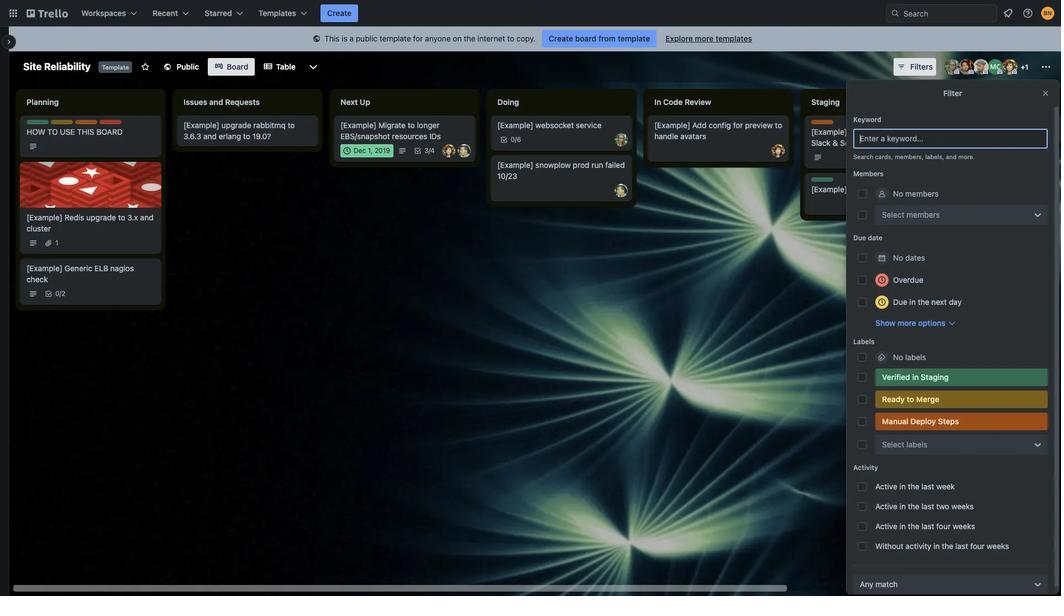 Task type: describe. For each thing, give the bounding box(es) containing it.
color: red, title: "unshippable!" element
[[100, 120, 142, 128]]

2 vertical spatial weeks
[[987, 542, 1009, 551]]

service
[[576, 121, 602, 130]]

starred
[[205, 8, 232, 18]]

[example] for [example] consul servers
[[969, 127, 1005, 137]]

marques closter (marquescloster) image
[[929, 151, 942, 164]]

[example] for [example] upgrade rabbitmq to 3.6.3 and erlang to 19.0?
[[184, 121, 219, 130]]

create button
[[321, 4, 358, 22]]

issues and requests
[[184, 97, 260, 107]]

[example] generic elb nagios check link
[[27, 263, 155, 285]]

1 vertical spatial 1
[[55, 239, 58, 247]]

staging inside text box
[[812, 97, 840, 107]]

due date
[[854, 234, 883, 242]]

Staging text field
[[805, 93, 946, 111]]

more.
[[959, 153, 975, 160]]

for inside [example] bump node version for slack & services to new lts 6.9.1
[[920, 127, 930, 137]]

Board name text field
[[18, 58, 96, 76]]

last down active in the last four weeks
[[956, 542, 969, 551]]

[example] for [example] add config for preview to handle avatars
[[655, 121, 691, 130]]

last for two
[[922, 502, 935, 511]]

no dates
[[893, 253, 925, 263]]

no for no dates
[[893, 253, 904, 263]]

1 vertical spatial four
[[971, 542, 985, 551]]

due in the next day
[[893, 297, 962, 307]]

websocket
[[536, 121, 574, 130]]

slack
[[812, 138, 831, 148]]

active for active in the last week
[[876, 482, 898, 491]]

no for no labels
[[893, 353, 904, 362]]

[example] consul dns
[[812, 185, 892, 194]]

nagios
[[110, 264, 134, 273]]

templates button
[[252, 4, 314, 22]]

code
[[663, 97, 683, 107]]

the right activity
[[942, 542, 954, 551]]

anyone
[[425, 34, 451, 43]]

0 vertical spatial samantha pivlot (samanthapivlot) image
[[1002, 59, 1018, 75]]

handle
[[655, 132, 679, 141]]

create for create board from template
[[549, 34, 573, 43]]

[example] for [example] consul dns
[[812, 185, 848, 194]]

Next Up text field
[[334, 93, 475, 111]]

this
[[325, 34, 340, 43]]

the for active in the last week
[[908, 482, 920, 491]]

close popover image
[[1042, 89, 1050, 98]]

show more options button
[[876, 318, 957, 329]]

filter
[[944, 88, 963, 98]]

recent
[[153, 8, 178, 18]]

up
[[360, 97, 370, 107]]

+
[[1021, 63, 1026, 71]]

unshippable!
[[100, 120, 142, 128]]

how
[[27, 127, 45, 137]]

search
[[854, 153, 874, 160]]

[example] bump node version for slack & services to new lts 6.9.1
[[812, 127, 931, 148]]

[example] redis upgrade to 3.x and cluster
[[27, 213, 154, 233]]

starred button
[[198, 4, 250, 22]]

servers
[[1033, 127, 1060, 137]]

2019
[[375, 147, 390, 155]]

lts
[[899, 138, 912, 148]]

active for active in the last four weeks
[[876, 522, 898, 531]]

copy.
[[517, 34, 536, 43]]

labels for select labels
[[907, 440, 928, 449]]

amy freiderson (amyfreiderson) image
[[945, 59, 960, 75]]

table link
[[257, 58, 302, 76]]

In Code Review text field
[[648, 93, 789, 111]]

board
[[575, 34, 597, 43]]

to left the 19.0?
[[243, 132, 250, 141]]

filters button
[[894, 58, 937, 76]]

in code review
[[655, 97, 711, 107]]

tom mikelbach (tommikelbach) image
[[458, 144, 471, 158]]

new
[[882, 138, 897, 148]]

more for explore
[[695, 34, 714, 43]]

active for active in the last two weeks
[[876, 502, 898, 511]]

day
[[949, 297, 962, 307]]

workspaces button
[[75, 4, 144, 22]]

0 for 0 / 6
[[511, 135, 515, 144]]

ebs/snapshot
[[341, 132, 390, 141]]

match
[[876, 580, 898, 589]]

filters
[[911, 62, 933, 71]]

and inside [example] redis upgrade to 3.x and cluster
[[140, 213, 154, 222]]

0 horizontal spatial samantha pivlot (samanthapivlot) image
[[442, 144, 456, 158]]

public
[[356, 34, 378, 43]]

in
[[655, 97, 661, 107]]

overdue
[[893, 275, 924, 285]]

select for select members
[[882, 210, 905, 219]]

dec 1, 2019
[[354, 147, 390, 155]]

workspaces
[[81, 8, 126, 18]]

templates
[[716, 34, 752, 43]]

1 this member is an admin of this workspace. image from the left
[[969, 70, 974, 75]]

without activity in the last four weeks
[[876, 542, 1009, 551]]

consul for servers
[[1007, 127, 1031, 137]]

samantha pivlot (samanthapivlot) image
[[772, 144, 785, 158]]

recent button
[[146, 4, 196, 22]]

to inside [example] bump node version for slack & services to new lts 6.9.1
[[873, 138, 880, 148]]

customize views image
[[308, 61, 319, 72]]

and inside text box
[[209, 97, 223, 107]]

search image
[[891, 9, 900, 18]]

[example] consul dns link
[[812, 184, 940, 195]]

show menu image
[[1041, 61, 1052, 72]]

[example] snowplow prod run failed 10/23 link
[[498, 160, 626, 182]]

color: yellow, title: "ready to merge" element containing ready to merge
[[876, 391, 1048, 409]]

in for active in the last four weeks
[[900, 522, 906, 531]]

[example] for [example] migrate to longer ebs/snapshot resources ids
[[341, 121, 376, 130]]

this member is an admin of this workspace. image for amy freiderson (amyfreiderson) icon
[[955, 70, 960, 75]]

to inside [example] migrate to longer ebs/snapshot resources ids
[[408, 121, 415, 130]]

[example] add config for preview to handle avatars
[[655, 121, 782, 141]]

check
[[27, 275, 48, 284]]

next
[[341, 97, 358, 107]]

create for create
[[327, 8, 352, 18]]

is
[[342, 34, 348, 43]]

consul for dns
[[850, 185, 874, 194]]

[example] for [example] websocket service
[[498, 121, 533, 130]]

[example] bump node version for slack & services to new lts 6.9.1 link
[[812, 127, 940, 149]]

without
[[876, 542, 904, 551]]

chris temperson (christemperson) image
[[974, 59, 989, 75]]

1 horizontal spatial color: orange, title: "manual deploy steps" element
[[812, 120, 834, 124]]

in for verified in staging
[[913, 373, 919, 382]]

19.0?
[[252, 132, 271, 141]]

in for active in the last week
[[900, 482, 906, 491]]

weeks for active in the last two weeks
[[952, 502, 974, 511]]

to left copy.
[[507, 34, 515, 43]]

[example] consul servers link
[[969, 127, 1061, 138]]

color: green, title: "verified in staging" element containing verified in staging
[[876, 369, 1048, 386]]

resources
[[392, 132, 427, 141]]

[example] add config for preview to handle avatars link
[[655, 120, 783, 142]]

any
[[860, 580, 874, 589]]

tom mikelbach (tommikelbach) image
[[615, 184, 628, 197]]

last for week
[[922, 482, 935, 491]]

[example] migrate to longer ebs/snapshot resources ids link
[[341, 120, 469, 142]]

explore more templates
[[666, 34, 752, 43]]

next
[[932, 297, 947, 307]]

the right on
[[464, 34, 476, 43]]

generic
[[65, 264, 92, 273]]

site
[[23, 61, 42, 72]]

0 notifications image
[[1002, 7, 1015, 20]]

this member is an admin of this workspace. image for chris temperson (christemperson) icon
[[983, 70, 988, 75]]

1 template from the left
[[380, 34, 411, 43]]

3.x
[[127, 213, 138, 222]]

Issues and Requests text field
[[177, 93, 318, 111]]

a
[[350, 34, 354, 43]]

search cards, members, labels, and more.
[[854, 153, 975, 160]]



Task type: locate. For each thing, give the bounding box(es) containing it.
in up show more options
[[910, 297, 916, 307]]

for up 6.9.1
[[920, 127, 930, 137]]

1 horizontal spatial andre gorte (andregorte) image
[[959, 59, 975, 75]]

0 vertical spatial no
[[893, 189, 904, 198]]

no right dns
[[893, 189, 904, 198]]

1 vertical spatial 0
[[55, 290, 59, 298]]

0 vertical spatial consul
[[1007, 127, 1031, 137]]

0 vertical spatial four
[[937, 522, 951, 531]]

[example] up the 10/23
[[498, 160, 533, 170]]

create inside button
[[327, 8, 352, 18]]

color: yellow, title: "ready to merge" element up steps
[[876, 391, 1048, 409]]

in up active in the last two weeks
[[900, 482, 906, 491]]

0 vertical spatial /
[[515, 135, 517, 144]]

to right preview
[[775, 121, 782, 130]]

to up the resources
[[408, 121, 415, 130]]

active down activity
[[876, 482, 898, 491]]

and right 3.6.3
[[203, 132, 217, 141]]

create
[[327, 8, 352, 18], [549, 34, 573, 43]]

weeks for active in the last four weeks
[[953, 522, 975, 531]]

1 horizontal spatial this member is an admin of this workspace. image
[[983, 70, 988, 75]]

2 vertical spatial color: green, title: "verified in staging" element
[[876, 369, 1048, 386]]

1 horizontal spatial template
[[618, 34, 650, 43]]

0 vertical spatial color: yellow, title: "ready to merge" element
[[51, 120, 73, 124]]

1 horizontal spatial more
[[898, 318, 917, 328]]

more inside button
[[898, 318, 917, 328]]

[example] inside [example] add config for preview to handle avatars
[[655, 121, 691, 130]]

board
[[96, 127, 123, 137]]

to inside [example] redis upgrade to 3.x and cluster
[[118, 213, 125, 222]]

labels for no labels
[[906, 353, 927, 362]]

for inside [example] add config for preview to handle avatars
[[733, 121, 743, 130]]

1 vertical spatial upgrade
[[86, 213, 116, 222]]

1 left show menu image
[[1026, 63, 1029, 71]]

marques closter (marquescloster) image
[[988, 59, 1003, 75]]

/ down ids
[[429, 147, 431, 155]]

due
[[854, 234, 866, 242], [893, 297, 908, 307]]

2 vertical spatial no
[[893, 353, 904, 362]]

1 down [example] redis upgrade to 3.x and cluster
[[55, 239, 58, 247]]

explore more templates link
[[659, 30, 759, 48]]

[example] up 0 / 6 at the left of the page
[[498, 121, 533, 130]]

/ for 2
[[59, 290, 61, 298]]

labels down "manual deploy steps"
[[907, 440, 928, 449]]

use
[[60, 127, 75, 137]]

the
[[464, 34, 476, 43], [918, 297, 930, 307], [908, 482, 920, 491], [908, 502, 920, 511], [908, 522, 920, 531], [942, 542, 954, 551]]

3 this member is an admin of this workspace. image from the left
[[1012, 70, 1017, 75]]

preview
[[745, 121, 773, 130]]

1 vertical spatial samantha pivlot (samanthapivlot) image
[[442, 144, 456, 158]]

how to use this board
[[27, 127, 123, 137]]

to right 'ready'
[[907, 395, 914, 404]]

in down active in the last week
[[900, 502, 906, 511]]

1 vertical spatial members
[[907, 210, 940, 219]]

1 vertical spatial staging
[[921, 373, 949, 382]]

config
[[709, 121, 731, 130]]

elb
[[94, 264, 108, 273]]

1 horizontal spatial this member is an admin of this workspace. image
[[998, 70, 1003, 75]]

reliability
[[44, 61, 91, 72]]

and right 3.x
[[140, 213, 154, 222]]

color: orange, title: "manual deploy steps" element
[[75, 120, 97, 124], [812, 120, 834, 124], [876, 413, 1048, 431]]

1 horizontal spatial samantha pivlot (samanthapivlot) image
[[1002, 59, 1018, 75]]

1 horizontal spatial four
[[971, 542, 985, 551]]

3 no from the top
[[893, 353, 904, 362]]

0 vertical spatial more
[[695, 34, 714, 43]]

[example] inside [example] migrate to longer ebs/snapshot resources ids
[[341, 121, 376, 130]]

create left board
[[549, 34, 573, 43]]

2 horizontal spatial /
[[515, 135, 517, 144]]

weeks
[[952, 502, 974, 511], [953, 522, 975, 531], [987, 542, 1009, 551]]

members for select members
[[907, 210, 940, 219]]

0 horizontal spatial due
[[854, 234, 866, 242]]

color: yellow, title: "ready to merge" element up use
[[51, 120, 73, 124]]

manual
[[882, 417, 909, 426]]

0 vertical spatial active
[[876, 482, 898, 491]]

2 active from the top
[[876, 502, 898, 511]]

0 horizontal spatial 0
[[55, 290, 59, 298]]

0 vertical spatial due
[[854, 234, 866, 242]]

0 horizontal spatial for
[[413, 34, 423, 43]]

[example] for [example] redis upgrade to 3.x and cluster
[[27, 213, 62, 222]]

0 vertical spatial members
[[906, 189, 939, 198]]

[example] inside [example] websocket service link
[[498, 121, 533, 130]]

more for show
[[898, 318, 917, 328]]

samantha pivlot (samanthapivlot) image left tom mikelbach (tommikelbach) icon
[[442, 144, 456, 158]]

in for active in the last two weeks
[[900, 502, 906, 511]]

1 vertical spatial more
[[898, 318, 917, 328]]

0 vertical spatial color: green, title: "verified in staging" element
[[27, 120, 49, 124]]

[example] up &
[[812, 127, 848, 137]]

0 vertical spatial select
[[882, 210, 905, 219]]

for
[[413, 34, 423, 43], [733, 121, 743, 130], [920, 127, 930, 137]]

1 vertical spatial active
[[876, 502, 898, 511]]

this member is an admin of this workspace. image right chris temperson (christemperson) icon
[[998, 70, 1003, 75]]

0 horizontal spatial template
[[380, 34, 411, 43]]

0 for 0 / 2
[[55, 290, 59, 298]]

this member is an admin of this workspace. image up filter
[[955, 70, 960, 75]]

this member is an admin of this workspace. image right amy freiderson (amyfreiderson) icon
[[969, 70, 974, 75]]

color: green, title: "verified in staging" element up merge on the right bottom of the page
[[876, 369, 1048, 386]]

for left anyone
[[413, 34, 423, 43]]

labels
[[906, 353, 927, 362], [907, 440, 928, 449]]

[example] consul servers
[[969, 127, 1060, 137]]

services
[[840, 138, 871, 148]]

upgrade
[[222, 121, 251, 130], [86, 213, 116, 222]]

[example] inside [example] redis upgrade to 3.x and cluster
[[27, 213, 62, 222]]

to down node
[[873, 138, 880, 148]]

0 horizontal spatial upgrade
[[86, 213, 116, 222]]

template inside create board from template link
[[618, 34, 650, 43]]

in right verified
[[913, 373, 919, 382]]

1 vertical spatial no
[[893, 253, 904, 263]]

back to home image
[[27, 4, 68, 22]]

[example] migrate to longer ebs/snapshot resources ids
[[341, 121, 441, 141]]

0 horizontal spatial color: yellow, title: "ready to merge" element
[[51, 120, 73, 124]]

in inside "color: green, title: "verified in staging"" element
[[913, 373, 919, 382]]

select for select labels
[[882, 440, 905, 449]]

0 / 2
[[55, 290, 65, 298]]

active in the last four weeks
[[876, 522, 975, 531]]

andre gorte (andregorte) image
[[959, 59, 975, 75], [929, 197, 942, 211]]

samantha pivlot (samanthapivlot) image left +
[[1002, 59, 1018, 75]]

0 vertical spatial labels
[[906, 353, 927, 362]]

[example] down &
[[812, 185, 848, 194]]

0 horizontal spatial color: green, title: "verified in staging" element
[[27, 120, 49, 124]]

verified
[[882, 373, 911, 382]]

1 active from the top
[[876, 482, 898, 491]]

[example] up 3.6.3
[[184, 121, 219, 130]]

0 vertical spatial weeks
[[952, 502, 974, 511]]

1 horizontal spatial consul
[[1007, 127, 1031, 137]]

this member is an admin of this workspace. image
[[969, 70, 974, 75], [998, 70, 1003, 75], [1012, 70, 1017, 75]]

2 this member is an admin of this workspace. image from the left
[[983, 70, 988, 75]]

[example] websocket service
[[498, 121, 602, 130]]

dns
[[876, 185, 892, 194]]

active down active in the last week
[[876, 502, 898, 511]]

1 horizontal spatial 1
[[1026, 63, 1029, 71]]

last left week
[[922, 482, 935, 491]]

week
[[937, 482, 955, 491]]

0 horizontal spatial /
[[59, 290, 61, 298]]

board link
[[208, 58, 255, 76]]

Enter a keyword… text field
[[854, 129, 1048, 149]]

0 horizontal spatial more
[[695, 34, 714, 43]]

ben nelson (bennelson96) image
[[1042, 7, 1055, 20]]

1 vertical spatial color: green, title: "verified in staging" element
[[812, 177, 834, 182]]

the for due in the next day
[[918, 297, 930, 307]]

this member is an admin of this workspace. image
[[955, 70, 960, 75], [983, 70, 988, 75]]

the down active in the last week
[[908, 502, 920, 511]]

[example] inside [example] bump node version for slack & services to new lts 6.9.1
[[812, 127, 848, 137]]

sm image
[[311, 34, 322, 45]]

color: yellow, title: "ready to merge" element
[[51, 120, 73, 124], [876, 391, 1048, 409]]

0 horizontal spatial this member is an admin of this workspace. image
[[955, 70, 960, 75]]

0 left 6
[[511, 135, 515, 144]]

add
[[693, 121, 707, 130]]

any match
[[860, 580, 898, 589]]

and left 'more.'
[[946, 153, 957, 160]]

3 active from the top
[[876, 522, 898, 531]]

keyword
[[854, 116, 882, 124]]

consul left servers
[[1007, 127, 1031, 137]]

0 vertical spatial staging
[[812, 97, 840, 107]]

no for no members
[[893, 189, 904, 198]]

select members
[[882, 210, 940, 219]]

2 horizontal spatial this member is an admin of this workspace. image
[[1012, 70, 1017, 75]]

[example] up 'check'
[[27, 264, 62, 273]]

4
[[431, 147, 435, 155]]

date
[[868, 234, 883, 242]]

more right show
[[898, 318, 917, 328]]

1 horizontal spatial create
[[549, 34, 573, 43]]

labels up verified in staging
[[906, 353, 927, 362]]

merge
[[917, 395, 940, 404]]

1 vertical spatial color: yellow, title: "ready to merge" element
[[876, 391, 1048, 409]]

1 horizontal spatial upgrade
[[222, 121, 251, 130]]

/ down [example] websocket service
[[515, 135, 517, 144]]

color: orange, title: "manual deploy steps" element down merge on the right bottom of the page
[[876, 413, 1048, 431]]

last for four
[[922, 522, 935, 531]]

staging up merge on the right bottom of the page
[[921, 373, 949, 382]]

rabbitmq
[[253, 121, 286, 130]]

due for due date
[[854, 234, 866, 242]]

1 vertical spatial andre gorte (andregorte) image
[[929, 197, 942, 211]]

+ 1
[[1021, 63, 1029, 71]]

1 vertical spatial select
[[882, 440, 905, 449]]

four
[[937, 522, 951, 531], [971, 542, 985, 551]]

color: green, title: "verified in staging" element
[[27, 120, 49, 124], [812, 177, 834, 182], [876, 369, 1048, 386]]

consul down the members
[[850, 185, 874, 194]]

[example] up cluster
[[27, 213, 62, 222]]

members for no members
[[906, 189, 939, 198]]

6
[[517, 135, 521, 144]]

upgrade up the erlang
[[222, 121, 251, 130]]

2 vertical spatial /
[[59, 290, 61, 298]]

0 vertical spatial create
[[327, 8, 352, 18]]

0 vertical spatial upgrade
[[222, 121, 251, 130]]

color: green, title: "verified in staging" element up [example] consul dns
[[812, 177, 834, 182]]

and right issues
[[209, 97, 223, 107]]

ids
[[430, 132, 441, 141]]

public button
[[157, 58, 206, 76]]

primary element
[[0, 0, 1061, 27]]

open information menu image
[[1023, 8, 1034, 19]]

the for active in the last four weeks
[[908, 522, 920, 531]]

select down manual
[[882, 440, 905, 449]]

Search field
[[900, 5, 997, 22]]

[example] for [example] snowplow prod run failed 10/23
[[498, 160, 533, 170]]

amy freiderson (amyfreiderson) image
[[615, 133, 628, 147]]

avatars
[[681, 132, 706, 141]]

select
[[882, 210, 905, 219], [882, 440, 905, 449]]

members down no members
[[907, 210, 940, 219]]

upgrade right redis
[[86, 213, 116, 222]]

no left dates
[[893, 253, 904, 263]]

due left date
[[854, 234, 866, 242]]

1 vertical spatial labels
[[907, 440, 928, 449]]

1 vertical spatial create
[[549, 34, 573, 43]]

1 horizontal spatial for
[[733, 121, 743, 130]]

to right rabbitmq at the top of page
[[288, 121, 295, 130]]

[example] for [example] generic elb nagios check
[[27, 264, 62, 273]]

/ for 4
[[429, 147, 431, 155]]

activity
[[854, 464, 878, 472]]

1 horizontal spatial staging
[[921, 373, 949, 382]]

2 vertical spatial active
[[876, 522, 898, 531]]

3 / 4
[[425, 147, 435, 155]]

last left two
[[922, 502, 935, 511]]

create up is
[[327, 8, 352, 18]]

0 horizontal spatial andre gorte (andregorte) image
[[929, 197, 942, 211]]

color: green, title: "verified in staging" element up how
[[27, 120, 49, 124]]

internet
[[478, 34, 505, 43]]

Doing text field
[[491, 93, 632, 111]]

from
[[599, 34, 616, 43]]

due up show more options
[[893, 297, 908, 307]]

to left 3.x
[[118, 213, 125, 222]]

to inside [example] add config for preview to handle avatars
[[775, 121, 782, 130]]

1 horizontal spatial 0
[[511, 135, 515, 144]]

in for due in the next day
[[910, 297, 916, 307]]

1 vertical spatial /
[[429, 147, 431, 155]]

andre gorte (andregorte) image left marques closter (marquescloster) icon
[[959, 59, 975, 75]]

no up verified
[[893, 353, 904, 362]]

1 vertical spatial weeks
[[953, 522, 975, 531]]

2 horizontal spatial color: orange, title: "manual deploy steps" element
[[876, 413, 1048, 431]]

1 select from the top
[[882, 210, 905, 219]]

active up without
[[876, 522, 898, 531]]

erlang
[[219, 132, 241, 141]]

1 horizontal spatial color: green, title: "verified in staging" element
[[812, 177, 834, 182]]

and inside [example] upgrade rabbitmq to 3.6.3 and erlang to 19.0?
[[203, 132, 217, 141]]

[example] upgrade rabbitmq to 3.6.3 and erlang to 19.0?
[[184, 121, 295, 141]]

for right config
[[733, 121, 743, 130]]

[example] inside [example] snowplow prod run failed 10/23
[[498, 160, 533, 170]]

dec
[[354, 147, 366, 155]]

0 horizontal spatial this member is an admin of this workspace. image
[[969, 70, 974, 75]]

to
[[47, 127, 58, 137]]

[example] websocket service link
[[498, 120, 626, 131]]

select down dns
[[882, 210, 905, 219]]

the up activity
[[908, 522, 920, 531]]

0 horizontal spatial 1
[[55, 239, 58, 247]]

[example] for [example] bump node version for slack & services to new lts 6.9.1
[[812, 127, 848, 137]]

0 horizontal spatial staging
[[812, 97, 840, 107]]

upgrade inside [example] redis upgrade to 3.x and cluster
[[86, 213, 116, 222]]

in right activity
[[934, 542, 940, 551]]

[example] up 'more.'
[[969, 127, 1005, 137]]

0 vertical spatial 1
[[1026, 63, 1029, 71]]

1 no from the top
[[893, 189, 904, 198]]

this member is an admin of this workspace. image left +
[[1012, 70, 1017, 75]]

to inside color: yellow, title: "ready to merge" element
[[907, 395, 914, 404]]

[example] inside [example] consul servers link
[[969, 127, 1005, 137]]

[example] up ebs/snapshot
[[341, 121, 376, 130]]

last down active in the last two weeks
[[922, 522, 935, 531]]

Planning text field
[[20, 93, 161, 111]]

migrate
[[379, 121, 406, 130]]

0 horizontal spatial consul
[[850, 185, 874, 194]]

star or unstar board image
[[141, 62, 150, 71]]

how to use this board link
[[27, 127, 155, 138]]

/
[[515, 135, 517, 144], [429, 147, 431, 155], [59, 290, 61, 298]]

staging up the slack
[[812, 97, 840, 107]]

color: orange, title: "manual deploy steps" element up the slack
[[812, 120, 834, 124]]

0 left 2
[[55, 290, 59, 298]]

[example] up "handle"
[[655, 121, 691, 130]]

in up without
[[900, 522, 906, 531]]

3
[[425, 147, 429, 155]]

the for active in the last two weeks
[[908, 502, 920, 511]]

deploy
[[911, 417, 936, 426]]

template right "public" at the top left of the page
[[380, 34, 411, 43]]

due for due in the next day
[[893, 297, 908, 307]]

color: orange, title: "manual deploy steps" element up this at the top left of page
[[75, 120, 97, 124]]

0 horizontal spatial color: orange, title: "manual deploy steps" element
[[75, 120, 97, 124]]

[example]
[[184, 121, 219, 130], [341, 121, 376, 130], [498, 121, 533, 130], [655, 121, 691, 130], [812, 127, 848, 137], [969, 127, 1005, 137], [498, 160, 533, 170], [812, 185, 848, 194], [27, 213, 62, 222], [27, 264, 62, 273]]

in
[[910, 297, 916, 307], [913, 373, 919, 382], [900, 482, 906, 491], [900, 502, 906, 511], [900, 522, 906, 531], [934, 542, 940, 551]]

2 select from the top
[[882, 440, 905, 449]]

longer
[[417, 121, 440, 130]]

this member is an admin of this workspace. image right amy freiderson (amyfreiderson) icon
[[983, 70, 988, 75]]

2 horizontal spatial color: green, title: "verified in staging" element
[[876, 369, 1048, 386]]

1 this member is an admin of this workspace. image from the left
[[955, 70, 960, 75]]

template right from
[[618, 34, 650, 43]]

members up select members
[[906, 189, 939, 198]]

0 horizontal spatial create
[[327, 8, 352, 18]]

2 no from the top
[[893, 253, 904, 263]]

more right explore
[[695, 34, 714, 43]]

2 horizontal spatial for
[[920, 127, 930, 137]]

2
[[61, 290, 65, 298]]

upgrade inside [example] upgrade rabbitmq to 3.6.3 and erlang to 19.0?
[[222, 121, 251, 130]]

1 horizontal spatial due
[[893, 297, 908, 307]]

1 vertical spatial consul
[[850, 185, 874, 194]]

/ down '[example] generic elb nagios check'
[[59, 290, 61, 298]]

2 template from the left
[[618, 34, 650, 43]]

this is a public template for anyone on the internet to copy.
[[325, 34, 536, 43]]

0 vertical spatial 0
[[511, 135, 515, 144]]

the up active in the last two weeks
[[908, 482, 920, 491]]

1 vertical spatial due
[[893, 297, 908, 307]]

0 vertical spatial andre gorte (andregorte) image
[[959, 59, 975, 75]]

1 horizontal spatial /
[[429, 147, 431, 155]]

the left next
[[918, 297, 930, 307]]

planning
[[27, 97, 59, 107]]

1 horizontal spatial color: yellow, title: "ready to merge" element
[[876, 391, 1048, 409]]

andre gorte (andregorte) image down marques closter (marquescloster) image
[[929, 197, 942, 211]]

3.6.3
[[184, 132, 201, 141]]

color: orange, title: "manual deploy steps" element containing manual deploy steps
[[876, 413, 1048, 431]]

and
[[209, 97, 223, 107], [203, 132, 217, 141], [946, 153, 957, 160], [140, 213, 154, 222]]

[example] inside '[example] generic elb nagios check'
[[27, 264, 62, 273]]

active in the last two weeks
[[876, 502, 974, 511]]

redis
[[65, 213, 84, 222]]

0 horizontal spatial four
[[937, 522, 951, 531]]

[example] inside [example] consul dns link
[[812, 185, 848, 194]]

samantha pivlot (samanthapivlot) image
[[1002, 59, 1018, 75], [442, 144, 456, 158]]

public
[[177, 62, 199, 71]]

[example] inside [example] upgrade rabbitmq to 3.6.3 and erlang to 19.0?
[[184, 121, 219, 130]]

site reliability
[[23, 61, 91, 72]]

manual deploy steps
[[882, 417, 959, 426]]

2 this member is an admin of this workspace. image from the left
[[998, 70, 1003, 75]]

show
[[876, 318, 896, 328]]

verified in staging
[[882, 373, 949, 382]]

cluster
[[27, 224, 51, 233]]

/ for 6
[[515, 135, 517, 144]]



Task type: vqa. For each thing, say whether or not it's contained in the screenshot.
Boards corresponding to 2nd BOARDS link from the bottom of the page
no



